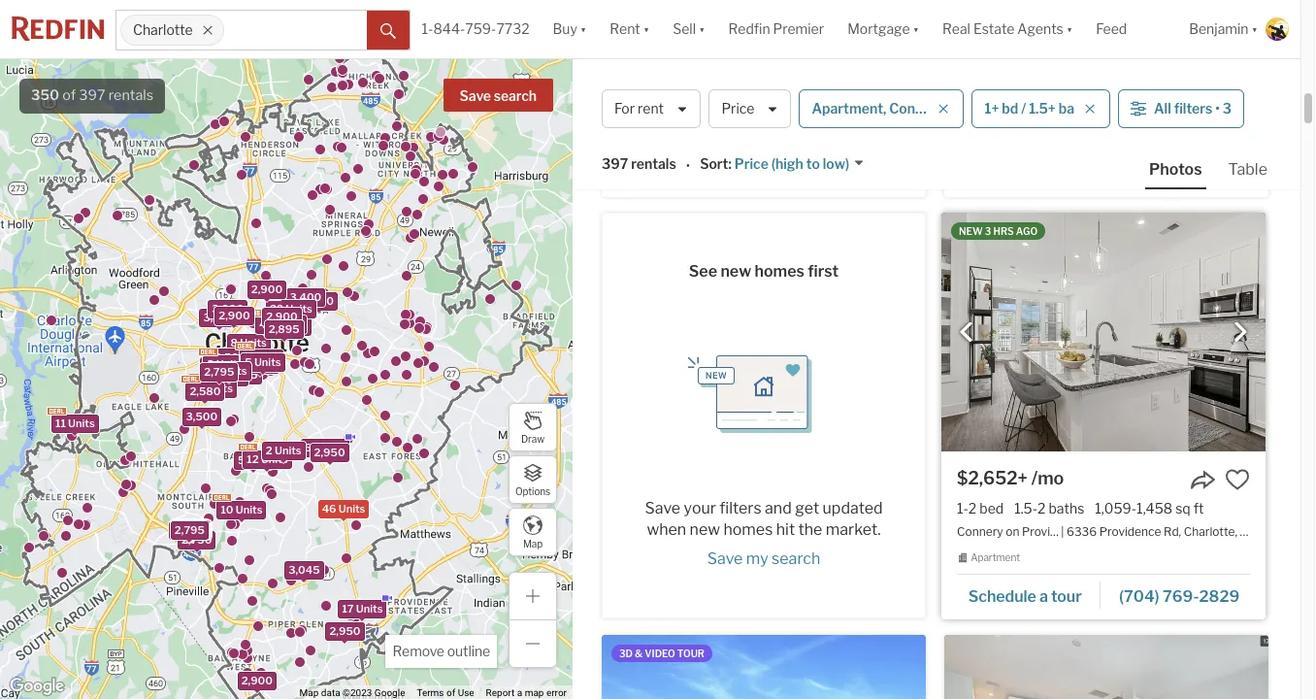 Task type: describe. For each thing, give the bounding box(es) containing it.
2 up /
[[1014, 78, 1022, 94]]

report a map error
[[486, 687, 567, 698]]

homes inside save your filters and get updated when new homes hit the market.
[[724, 520, 773, 539]]

3,399
[[192, 380, 223, 394]]

photo of 2300 dunavant st, charlotte, nc 28203 image
[[602, 0, 926, 29]]

8 units
[[231, 335, 267, 349]]

price for price (high to low)
[[735, 156, 769, 172]]

baths for $3,725 /mo
[[1025, 78, 1061, 94]]

price (high to low) button
[[732, 155, 865, 173]]

sell ▾
[[673, 21, 705, 37]]

bed
[[980, 500, 1004, 517]]

3,500 down the 8 units
[[244, 357, 276, 370]]

2 baths for $3,725
[[1014, 78, 1061, 94]]

use
[[458, 687, 474, 698]]

previous button image
[[957, 323, 977, 342]]

(704) 769-2829 link
[[1101, 578, 1251, 611]]

condo,
[[890, 100, 935, 117]]

mortgage
[[848, 21, 910, 37]]

1 vertical spatial |
[[1061, 525, 1064, 539]]

1 vertical spatial 12 units
[[247, 452, 288, 466]]

see new homes first
[[689, 262, 839, 281]]

redfin premier
[[729, 21, 824, 37]]

feed
[[1096, 21, 1127, 37]]

draw button
[[509, 403, 557, 451]]

$2,829+
[[618, 46, 688, 66]]

2 horizontal spatial nc
[[1240, 525, 1258, 539]]

0 vertical spatial |
[[697, 102, 700, 117]]

to
[[807, 156, 820, 172]]

photo of 4051 bannockburn pl, charlotte, nc 28211 image
[[602, 635, 926, 699]]

397 inside 397 rentals •
[[602, 156, 628, 172]]

providence for on
[[1022, 525, 1084, 539]]

43 units
[[259, 317, 303, 331]]

draw
[[521, 433, 545, 444]]

for
[[615, 100, 635, 117]]

rent ▾
[[610, 21, 650, 37]]

hit
[[776, 520, 795, 539]]

providence for 6336
[[1100, 525, 1162, 539]]

sq for $2,652+ /mo
[[1176, 500, 1191, 517]]

1,657 sq ft
[[1071, 78, 1138, 94]]

nc for 2131 kirkwood ave unit 7-8, charlotte, nc 28203
[[1171, 102, 1188, 117]]

1 horizontal spatial ft
[[1127, 78, 1138, 94]]

1.5+
[[1029, 100, 1056, 117]]

46 units
[[322, 501, 365, 515]]

(704) 606-5009 link
[[1099, 156, 1253, 189]]

2829
[[1200, 587, 1240, 606]]

1 vertical spatial 2,795
[[175, 523, 205, 537]]

0 horizontal spatial a
[[517, 687, 523, 698]]

all filters • 3
[[1154, 100, 1232, 117]]

rentals
[[703, 79, 781, 104]]

3,045
[[289, 563, 320, 576]]

2 up "9 units"
[[212, 363, 218, 377]]

unit
[[1066, 102, 1088, 117]]

premier
[[773, 21, 824, 37]]

connery
[[957, 525, 1004, 539]]

1.5-2 baths
[[1015, 500, 1085, 517]]

1,458
[[1137, 500, 1173, 517]]

all filters • 3 button
[[1119, 89, 1245, 128]]

1 horizontal spatial search
[[772, 549, 821, 568]]

buy ▾
[[553, 21, 587, 37]]

3 up for rent
[[631, 78, 640, 94]]

request a tour
[[631, 165, 739, 184]]

▾ for buy ▾
[[580, 21, 587, 37]]

3 inside all filters • 3 button
[[1223, 100, 1232, 117]]

real estate agents ▾
[[943, 21, 1073, 37]]

benjamin
[[1190, 21, 1249, 37]]

tour for $2,829+ /mo
[[708, 165, 739, 184]]

1+ bd / 1.5+ ba button
[[972, 89, 1111, 128]]

1,059-1,458 sq ft
[[1096, 500, 1204, 517]]

&
[[635, 647, 643, 659]]

2 horizontal spatial charlotte,
[[1184, 525, 1238, 539]]

4717
[[861, 165, 898, 184]]

3,200
[[203, 310, 235, 324]]

0 vertical spatial 2,950
[[267, 309, 298, 323]]

0 horizontal spatial 12
[[247, 452, 259, 466]]

updated
[[823, 499, 883, 517]]

first
[[808, 262, 839, 281]]

8
[[231, 335, 238, 349]]

6
[[208, 370, 215, 383]]

report
[[486, 687, 515, 698]]

1+
[[985, 100, 999, 117]]

60
[[204, 359, 218, 372]]

3,725
[[228, 368, 258, 381]]

nc for hawkins press | 2300 dunavant st, charlotte, nc 28203
[[863, 102, 880, 117]]

remove charlotte image
[[202, 24, 214, 36]]

sort
[[700, 156, 729, 172]]

2 left bed
[[969, 500, 977, 517]]

photo of 215 doggett st, charlotte, nc 28203 image
[[945, 635, 1269, 699]]

apartment,
[[812, 100, 887, 117]]

charlotte, for st,
[[807, 102, 860, 117]]

46
[[322, 501, 336, 515]]

▾ for mortgage ▾
[[913, 21, 919, 37]]

0 horizontal spatial 397
[[79, 86, 105, 104]]

error
[[547, 687, 567, 698]]

1,071-
[[742, 78, 780, 94]]

/mo for $2,829+ /mo
[[692, 46, 725, 66]]

11
[[55, 416, 66, 429]]

0 vertical spatial 3,000
[[212, 301, 244, 315]]

43
[[259, 317, 274, 331]]

397 rentals •
[[602, 156, 690, 173]]

0 vertical spatial 12 units
[[267, 319, 308, 333]]

bd
[[1002, 100, 1019, 117]]

a for $2,829+
[[696, 165, 705, 184]]

(704) for $2,652+ /mo
[[1120, 587, 1160, 606]]

10
[[221, 502, 234, 516]]

22
[[270, 301, 283, 315]]

get
[[795, 499, 820, 517]]

remove outline
[[393, 643, 490, 659]]

28203 for 2131 kirkwood ave unit 7-8, charlotte, nc 28203
[[1191, 102, 1228, 117]]

3 left hrs
[[985, 225, 992, 237]]

2 up connery on providence
[[1038, 500, 1046, 517]]

3d
[[619, 647, 633, 659]]

options
[[516, 485, 551, 497]]

the
[[799, 520, 823, 539]]

2-
[[618, 78, 631, 94]]

report a map error link
[[486, 687, 567, 698]]

0 vertical spatial 12
[[267, 319, 279, 333]]

:
[[729, 156, 732, 172]]

1 beds from the left
[[642, 78, 674, 94]]

new inside save your filters and get updated when new homes hit the market.
[[690, 520, 720, 539]]

28203 for hawkins press | 2300 dunavant st, charlotte, nc 28203
[[882, 102, 920, 117]]

save for save my search
[[707, 549, 743, 568]]

/mo for $2,652+ /mo
[[1032, 468, 1065, 488]]

1,071-1,348 sq ft
[[742, 78, 847, 94]]

606-
[[1162, 165, 1200, 184]]

of for 350
[[62, 86, 76, 104]]

user photo image
[[1266, 17, 1289, 41]]

3 up 3,399
[[207, 357, 214, 370]]

rent
[[638, 100, 664, 117]]

price (high to low)
[[735, 156, 850, 172]]

photos
[[1150, 160, 1203, 179]]

2 beds from the left
[[972, 78, 1003, 94]]

3 down the 8 units
[[244, 351, 251, 365]]

of for terms
[[447, 687, 456, 698]]

▾ for rent ▾
[[644, 21, 650, 37]]

60 units
[[204, 359, 247, 372]]

17 units
[[342, 602, 383, 615]]

11 units
[[55, 416, 95, 429]]



Task type: locate. For each thing, give the bounding box(es) containing it.
1,657
[[1071, 78, 1107, 94]]

1+ bd / 1.5+ ba
[[985, 100, 1075, 117]]

sq for $2,829+ /mo
[[819, 78, 834, 94]]

nc left "condo,"
[[863, 102, 880, 117]]

ft up | 6336 providence rd, charlotte, nc 28226
[[1194, 500, 1204, 517]]

1 28203 from the left
[[882, 102, 920, 117]]

(704) 743-4717
[[781, 165, 898, 184]]

1,059-
[[1096, 500, 1137, 517]]

map button
[[509, 508, 557, 556]]

of right 350
[[62, 86, 76, 104]]

0 horizontal spatial beds
[[642, 78, 674, 94]]

of
[[62, 86, 76, 104], [447, 687, 456, 698]]

new
[[959, 225, 983, 237]]

sq up 8,
[[1109, 78, 1125, 94]]

0 horizontal spatial charlotte,
[[807, 102, 860, 117]]

6 ▾ from the left
[[1252, 21, 1258, 37]]

homes
[[755, 262, 805, 281], [724, 520, 773, 539]]

submit search image
[[380, 23, 396, 39]]

favorite button image for $2,829+ /mo
[[885, 45, 911, 70]]

apartment
[[974, 130, 1023, 141], [971, 552, 1021, 563]]

tour
[[708, 165, 739, 184], [1052, 587, 1082, 606]]

759-
[[465, 21, 497, 37]]

a
[[696, 165, 705, 184], [1040, 587, 1048, 606], [517, 687, 523, 698]]

0 horizontal spatial search
[[494, 87, 537, 104]]

new right see
[[721, 262, 752, 281]]

homes up my
[[724, 520, 773, 539]]

favorite button checkbox
[[885, 45, 911, 70], [1228, 45, 1253, 70], [1225, 467, 1251, 492]]

providence
[[1022, 525, 1084, 539], [1100, 525, 1162, 539]]

0 vertical spatial homes
[[755, 262, 805, 281]]

2 units
[[212, 363, 247, 377], [266, 444, 302, 457]]

2 left 61 on the bottom left of page
[[266, 444, 273, 457]]

(704) for $2,829+ /mo
[[781, 165, 821, 184]]

rent ▾ button
[[610, 0, 650, 58]]

397
[[79, 86, 105, 104], [602, 156, 628, 172]]

0 vertical spatial 2,795
[[204, 365, 234, 379]]

a inside button
[[696, 165, 705, 184]]

0 horizontal spatial 28203
[[882, 102, 920, 117]]

2-3 beds
[[618, 78, 674, 94]]

map inside button
[[523, 537, 543, 549]]

search down 7732
[[494, 87, 537, 104]]

2 vertical spatial save
[[707, 549, 743, 568]]

1 horizontal spatial 2 units
[[266, 444, 302, 457]]

2
[[684, 78, 692, 94], [1014, 78, 1022, 94], [212, 363, 218, 377], [266, 444, 273, 457], [969, 500, 977, 517], [1038, 500, 1046, 517]]

0 vertical spatial of
[[62, 86, 76, 104]]

2 baths for $2,829+
[[684, 78, 731, 94]]

/mo down agents
[[1020, 46, 1053, 66]]

2,895
[[269, 321, 300, 335]]

1 horizontal spatial 1-
[[957, 500, 969, 517]]

4
[[960, 78, 969, 94]]

apartment down connery
[[971, 552, 1021, 563]]

5 ▾ from the left
[[1067, 21, 1073, 37]]

when
[[647, 520, 687, 539]]

0 vertical spatial search
[[494, 87, 537, 104]]

1- right submit search image
[[422, 21, 433, 37]]

12 units down 22 units
[[267, 319, 308, 333]]

1- for 2
[[957, 500, 969, 517]]

of left 'use'
[[447, 687, 456, 698]]

1 2 baths from the left
[[684, 78, 731, 94]]

1 horizontal spatial nc
[[1171, 102, 1188, 117]]

google
[[375, 687, 405, 698]]

a inside button
[[1040, 587, 1048, 606]]

3,500 down 8
[[215, 350, 246, 364]]

/
[[1022, 100, 1027, 117]]

1 vertical spatial rentals
[[631, 156, 677, 172]]

2,750
[[182, 533, 212, 546]]

0 horizontal spatial new
[[690, 520, 720, 539]]

save inside save your filters and get updated when new homes hit the market.
[[645, 499, 681, 517]]

beds right 4
[[972, 78, 1003, 94]]

3,500 down 2,580 at the left
[[186, 409, 218, 423]]

2 baths up the 1.5+
[[1014, 78, 1061, 94]]

1 horizontal spatial rentals
[[631, 156, 677, 172]]

▾ for benjamin ▾
[[1252, 21, 1258, 37]]

0 horizontal spatial save
[[460, 87, 491, 104]]

tour inside button
[[708, 165, 739, 184]]

favorite button checkbox for $2,829+ /mo
[[885, 45, 911, 70]]

charlotte
[[133, 22, 193, 38], [602, 79, 699, 104]]

• inside 397 rentals •
[[686, 157, 690, 173]]

real
[[943, 21, 971, 37]]

mortgage ▾ button
[[848, 0, 919, 58]]

2 horizontal spatial save
[[707, 549, 743, 568]]

save your filters and get updated when new homes hit the market.
[[645, 499, 883, 539]]

7-
[[1091, 102, 1102, 117]]

a right schedule
[[1040, 587, 1048, 606]]

(704) 606-5009
[[1118, 165, 1242, 184]]

▾ left user photo
[[1252, 21, 1258, 37]]

beds up rent
[[642, 78, 674, 94]]

1 vertical spatial •
[[686, 157, 690, 173]]

3,000
[[212, 301, 244, 315], [173, 523, 205, 537]]

1 horizontal spatial map
[[523, 537, 543, 549]]

2 up press
[[684, 78, 692, 94]]

350 of 397 rentals
[[31, 86, 154, 104]]

• right the all
[[1216, 100, 1220, 117]]

▾ right buy
[[580, 21, 587, 37]]

$2,652+ /mo
[[957, 468, 1065, 488]]

terms of use link
[[417, 687, 474, 698]]

| left 6336
[[1061, 525, 1064, 539]]

0 horizontal spatial 2 units
[[212, 363, 247, 377]]

filters right the all
[[1175, 100, 1213, 117]]

remove 1+ bd / 1.5+ ba image
[[1085, 103, 1096, 115]]

favorite button checkbox down benjamin ▾
[[1228, 45, 1253, 70]]

a for $2,652+
[[1040, 587, 1048, 606]]

1- for 844-
[[422, 21, 433, 37]]

rentals down 'for rent' button
[[631, 156, 677, 172]]

map left data
[[300, 687, 319, 698]]

/mo down sell ▾
[[692, 46, 725, 66]]

1 vertical spatial 2,950
[[314, 446, 345, 459]]

0 vertical spatial 397
[[79, 86, 105, 104]]

1 horizontal spatial of
[[447, 687, 456, 698]]

5 units
[[245, 355, 281, 369]]

and
[[765, 499, 792, 517]]

12 units
[[267, 319, 308, 333], [247, 452, 288, 466]]

nc up photos
[[1171, 102, 1188, 117]]

1 vertical spatial 1-
[[957, 500, 969, 517]]

filters
[[1175, 100, 1213, 117], [720, 499, 762, 517]]

0 vertical spatial new
[[721, 262, 752, 281]]

favorite button image for $2,652+ /mo
[[1225, 467, 1251, 492]]

1 horizontal spatial providence
[[1100, 525, 1162, 539]]

rentals inside 397 rentals •
[[631, 156, 677, 172]]

0 horizontal spatial of
[[62, 86, 76, 104]]

3,400
[[290, 289, 322, 303]]

charlotte for charlotte rentals
[[602, 79, 699, 104]]

0 vertical spatial map
[[523, 537, 543, 549]]

1 ▾ from the left
[[580, 21, 587, 37]]

1 horizontal spatial sq
[[1109, 78, 1125, 94]]

28203 right the all
[[1191, 102, 1228, 117]]

save search button
[[443, 79, 553, 112]]

| 6336 providence rd, charlotte, nc 28226
[[1061, 525, 1296, 539]]

baths for $2,829+ /mo
[[695, 78, 731, 94]]

2 2 baths from the left
[[1014, 78, 1061, 94]]

1 horizontal spatial charlotte,
[[1115, 102, 1169, 117]]

save down 1-844-759-7732 link
[[460, 87, 491, 104]]

4 ▾ from the left
[[913, 21, 919, 37]]

0 vertical spatial price
[[722, 100, 755, 117]]

1- left bed
[[957, 500, 969, 517]]

0 horizontal spatial ft
[[837, 78, 847, 94]]

charlotte, right st,
[[807, 102, 860, 117]]

0 horizontal spatial 2 baths
[[684, 78, 731, 94]]

ft up apartment,
[[837, 78, 847, 94]]

▾ right sell
[[699, 21, 705, 37]]

9
[[197, 381, 204, 395]]

rentals right 350
[[109, 86, 154, 104]]

0 horizontal spatial 1-
[[422, 21, 433, 37]]

on
[[1006, 525, 1020, 539]]

1 vertical spatial homes
[[724, 520, 773, 539]]

providence down 1.5-2 baths
[[1022, 525, 1084, 539]]

0 vertical spatial apartment
[[974, 130, 1023, 141]]

10 units
[[221, 502, 263, 516]]

•
[[1216, 100, 1220, 117], [686, 157, 690, 173]]

• inside button
[[1216, 100, 1220, 117]]

photo of 6336 providence rd, charlotte, nc 28226 image
[[942, 213, 1266, 451]]

tour for $2,652+ /mo
[[1052, 587, 1082, 606]]

all
[[1154, 100, 1172, 117]]

terms
[[417, 687, 444, 698]]

1 vertical spatial 12
[[247, 452, 259, 466]]

1 vertical spatial 2 units
[[266, 444, 302, 457]]

sort :
[[700, 156, 732, 172]]

schedule
[[969, 587, 1037, 606]]

397 right 350
[[79, 86, 105, 104]]

tour
[[677, 647, 705, 659]]

baths up 6336
[[1049, 500, 1085, 517]]

0 vertical spatial tour
[[708, 165, 739, 184]]

rd,
[[1164, 525, 1182, 539]]

next button image
[[1231, 323, 1251, 342]]

new down your
[[690, 520, 720, 539]]

2 ▾ from the left
[[644, 21, 650, 37]]

filters inside all filters • 3 button
[[1175, 100, 1213, 117]]

1 vertical spatial price
[[735, 156, 769, 172]]

0 horizontal spatial charlotte
[[133, 22, 193, 38]]

2300
[[702, 102, 733, 117]]

350
[[31, 86, 59, 104]]

1 vertical spatial new
[[690, 520, 720, 539]]

0 vertical spatial save
[[460, 87, 491, 104]]

a left map
[[517, 687, 523, 698]]

save for save search
[[460, 87, 491, 104]]

0 horizontal spatial rentals
[[109, 86, 154, 104]]

apartment for $3,725
[[974, 130, 1023, 141]]

a left :
[[696, 165, 705, 184]]

1 vertical spatial 3,000
[[173, 523, 205, 537]]

• for filters
[[1216, 100, 1220, 117]]

12 up 10 units
[[247, 452, 259, 466]]

0 vertical spatial 1-
[[422, 21, 433, 37]]

sell ▾ button
[[673, 0, 705, 58]]

favorite button image
[[885, 45, 911, 70], [1228, 45, 1253, 70], [1225, 467, 1251, 492]]

1 horizontal spatial charlotte
[[602, 79, 699, 104]]

favorite button image down mortgage ▾
[[885, 45, 911, 70]]

1 vertical spatial charlotte
[[602, 79, 699, 104]]

1 vertical spatial a
[[1040, 587, 1048, 606]]

favorite button image for $3,725 /mo
[[1228, 45, 1253, 70]]

1 vertical spatial tour
[[1052, 587, 1082, 606]]

table button
[[1225, 159, 1272, 187]]

ft for $2,652+ /mo
[[1194, 500, 1204, 517]]

2 baths
[[684, 78, 731, 94], [1014, 78, 1061, 94]]

0 vertical spatial •
[[1216, 100, 1220, 117]]

2 baths up 2300
[[684, 78, 731, 94]]

▾ right rent
[[644, 21, 650, 37]]

favorite button image down benjamin ▾
[[1228, 45, 1253, 70]]

nc left 28226
[[1240, 525, 1258, 539]]

apartment down 1+
[[974, 130, 1023, 141]]

1 horizontal spatial filters
[[1175, 100, 1213, 117]]

1 horizontal spatial |
[[1061, 525, 1064, 539]]

397 left request
[[602, 156, 628, 172]]

save
[[460, 87, 491, 104], [645, 499, 681, 517], [707, 549, 743, 568]]

save left my
[[707, 549, 743, 568]]

search inside 'button'
[[494, 87, 537, 104]]

favorite button image up | 6336 providence rd, charlotte, nc 28226
[[1225, 467, 1251, 492]]

| left 2300
[[697, 102, 700, 117]]

favorite button checkbox for $3,725 /mo
[[1228, 45, 1253, 70]]

2 vertical spatial 2,950
[[330, 624, 361, 638]]

0 vertical spatial 2 units
[[212, 363, 247, 377]]

remove apartment, condo, townhome image
[[938, 103, 950, 115]]

map data ©2023 google
[[300, 687, 405, 698]]

/mo for $3,725 /mo
[[1020, 46, 1053, 66]]

0 horizontal spatial 3,000
[[173, 523, 205, 537]]

0 horizontal spatial filters
[[720, 499, 762, 517]]

2 horizontal spatial sq
[[1176, 500, 1191, 517]]

• left sort on the right top
[[686, 157, 690, 173]]

ft for $2,829+ /mo
[[837, 78, 847, 94]]

save inside 'button'
[[460, 87, 491, 104]]

743-
[[825, 165, 861, 184]]

save search
[[460, 87, 537, 104]]

3 up "table" at the right of the page
[[1223, 100, 1232, 117]]

baths up the 1.5+
[[1025, 78, 1061, 94]]

real estate agents ▾ button
[[931, 0, 1085, 58]]

charlotte for charlotte
[[133, 22, 193, 38]]

favorite button checkbox for $2,652+ /mo
[[1225, 467, 1251, 492]]

1 horizontal spatial new
[[721, 262, 752, 281]]

1 vertical spatial save
[[645, 499, 681, 517]]

12 units left 61 on the bottom left of page
[[247, 452, 288, 466]]

request a tour button
[[618, 158, 760, 187]]

1 providence from the left
[[1022, 525, 1084, 539]]

press
[[666, 102, 697, 117]]

save my search
[[707, 549, 821, 568]]

4 beds
[[960, 78, 1003, 94]]

2 28203 from the left
[[1191, 102, 1228, 117]]

homes left first
[[755, 262, 805, 281]]

/mo
[[692, 46, 725, 66], [1020, 46, 1053, 66], [1032, 468, 1065, 488]]

12 down 22
[[267, 319, 279, 333]]

(704)
[[781, 165, 821, 184], [1118, 165, 1159, 184], [1120, 587, 1160, 606]]

3,500
[[215, 350, 246, 364], [244, 357, 276, 370], [186, 409, 218, 423]]

map for map data ©2023 google
[[300, 687, 319, 698]]

1 vertical spatial filters
[[720, 499, 762, 517]]

2,950
[[267, 309, 298, 323], [314, 446, 345, 459], [330, 624, 361, 638]]

1 horizontal spatial beds
[[972, 78, 1003, 94]]

0 horizontal spatial nc
[[863, 102, 880, 117]]

7732
[[497, 21, 530, 37]]

2,850
[[176, 521, 207, 535], [176, 522, 208, 536], [175, 522, 206, 536], [173, 523, 204, 537], [173, 523, 204, 537]]

▾ right mortgage
[[913, 21, 919, 37]]

3 ▾ from the left
[[699, 21, 705, 37]]

1 horizontal spatial 397
[[602, 156, 628, 172]]

search down hit
[[772, 549, 821, 568]]

2131 kirkwood ave unit 7-8, charlotte, nc 28203
[[960, 102, 1228, 117]]

2 horizontal spatial ft
[[1194, 500, 1204, 517]]

favorite button checkbox up | 6336 providence rd, charlotte, nc 28226
[[1225, 467, 1251, 492]]

a favorited home image
[[667, 324, 861, 456]]

save for save your filters and get updated when new homes hit the market.
[[645, 499, 681, 517]]

price for price
[[722, 100, 755, 117]]

1 vertical spatial of
[[447, 687, 456, 698]]

ft right 1,657
[[1127, 78, 1138, 94]]

real estate agents ▾ link
[[943, 0, 1073, 58]]

/mo up 1.5-2 baths
[[1032, 468, 1065, 488]]

0 horizontal spatial map
[[300, 687, 319, 698]]

0 vertical spatial charlotte
[[133, 22, 193, 38]]

save up when
[[645, 499, 681, 517]]

0 horizontal spatial providence
[[1022, 525, 1084, 539]]

request
[[631, 165, 693, 184]]

charlotte, for 8,
[[1115, 102, 1169, 117]]

photo of 2131 kirkwood ave unit 7-8, charlotte, nc 28203 image
[[945, 0, 1269, 29]]

1 horizontal spatial 12
[[267, 319, 279, 333]]

(high
[[772, 156, 804, 172]]

1 vertical spatial apartment
[[971, 552, 1021, 563]]

map for map
[[523, 537, 543, 549]]

google image
[[5, 674, 69, 699]]

(704) for $3,725 /mo
[[1118, 165, 1159, 184]]

my
[[746, 549, 769, 568]]

• for rentals
[[686, 157, 690, 173]]

filters left and
[[720, 499, 762, 517]]

sq up | 6336 providence rd, charlotte, nc 28226
[[1176, 500, 1191, 517]]

6336
[[1067, 525, 1097, 539]]

1 vertical spatial search
[[772, 549, 821, 568]]

charlotte, right rd,
[[1184, 525, 1238, 539]]

$3,725 /mo
[[960, 46, 1053, 66]]

tour inside button
[[1052, 587, 1082, 606]]

1 horizontal spatial a
[[696, 165, 705, 184]]

apartment for $2,652+
[[971, 552, 1021, 563]]

28203 left remove apartment, condo, townhome icon
[[882, 102, 920, 117]]

sq right 1,348
[[819, 78, 834, 94]]

None search field
[[225, 11, 367, 50]]

baths up 2300
[[695, 78, 731, 94]]

providence down 1,059-
[[1100, 525, 1162, 539]]

1 horizontal spatial •
[[1216, 100, 1220, 117]]

map region
[[0, 0, 731, 699]]

charlotte, right 8,
[[1115, 102, 1169, 117]]

1 vertical spatial 397
[[602, 156, 628, 172]]

1-2 bed
[[957, 500, 1004, 517]]

▾ for sell ▾
[[699, 21, 705, 37]]

for rent
[[615, 100, 664, 117]]

2 vertical spatial a
[[517, 687, 523, 698]]

0 horizontal spatial |
[[697, 102, 700, 117]]

1 horizontal spatial 2 baths
[[1014, 78, 1061, 94]]

0 vertical spatial rentals
[[109, 86, 154, 104]]

sell ▾ button
[[661, 0, 717, 58]]

2 horizontal spatial a
[[1040, 587, 1048, 606]]

map down options
[[523, 537, 543, 549]]

video
[[645, 647, 675, 659]]

1 horizontal spatial save
[[645, 499, 681, 517]]

2,580
[[190, 384, 221, 398]]

favorite button checkbox down mortgage ▾
[[885, 45, 911, 70]]

▾ right agents
[[1067, 21, 1073, 37]]

2 providence from the left
[[1100, 525, 1162, 539]]

0 vertical spatial a
[[696, 165, 705, 184]]

1 horizontal spatial 28203
[[1191, 102, 1228, 117]]

filters inside save your filters and get updated when new homes hit the market.
[[720, 499, 762, 517]]

0 vertical spatial filters
[[1175, 100, 1213, 117]]

0 horizontal spatial •
[[686, 157, 690, 173]]



Task type: vqa. For each thing, say whether or not it's contained in the screenshot.
Press button
no



